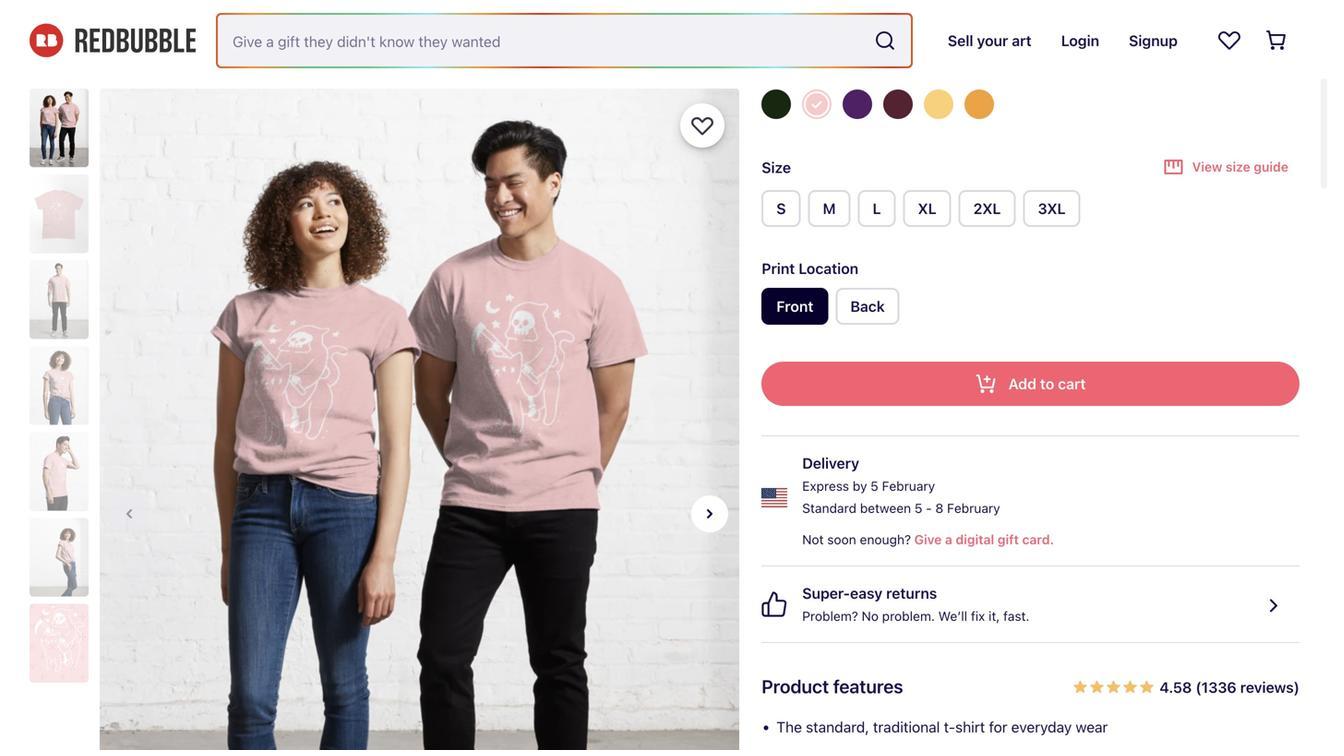 Task type: locate. For each thing, give the bounding box(es) containing it.
denim heather, color element
[[883, 49, 913, 78]]

print
[[762, 260, 795, 277]]

it,
[[989, 609, 1000, 624]]

None field
[[218, 15, 911, 66]]

4.58 (1336 reviews) link
[[1073, 673, 1299, 701]]

problem?
[[802, 609, 858, 624]]

february
[[882, 479, 935, 494], [947, 501, 1000, 516]]

soon
[[827, 532, 856, 547]]

standard,
[[806, 718, 869, 736]]

not soon enough? give a digital gift card.
[[802, 532, 1054, 547]]

None radio
[[858, 190, 896, 227], [762, 288, 828, 325], [836, 288, 900, 325], [858, 190, 896, 227], [762, 288, 828, 325], [836, 288, 900, 325]]

no
[[862, 609, 879, 624]]

super-easy returns problem? no problem. we'll fix it, fast.
[[802, 585, 1030, 624]]

by
[[853, 479, 867, 494]]

1 horizontal spatial february
[[947, 501, 1000, 516]]

we'll
[[938, 609, 967, 624]]

print location
[[762, 260, 858, 277]]

features
[[833, 676, 903, 697]]

None radio
[[762, 190, 801, 227], [808, 190, 850, 227], [903, 190, 951, 227], [959, 190, 1016, 227], [1023, 190, 1080, 227], [762, 190, 801, 227], [808, 190, 850, 227], [903, 190, 951, 227], [959, 190, 1016, 227], [1023, 190, 1080, 227]]

(1336
[[1196, 679, 1237, 696]]

between
[[860, 501, 911, 516]]

1 vertical spatial february
[[947, 501, 1000, 516]]

Search term search field
[[218, 15, 867, 66]]

5 left -
[[915, 501, 922, 516]]

black, color element
[[762, 49, 791, 78]]

express
[[802, 479, 849, 494]]

white, color element
[[802, 49, 832, 78]]

location
[[799, 260, 858, 277]]

light blue, color element
[[1046, 49, 1075, 78]]

5
[[871, 479, 878, 494], [915, 501, 922, 516]]

card.
[[1022, 532, 1054, 547]]

delivery express by 5 february standard between 5 - 8 february
[[802, 455, 1000, 516]]

february up digital
[[947, 501, 1000, 516]]

red, color element
[[1087, 49, 1116, 78]]

the
[[776, 718, 802, 736]]

4.58
[[1160, 679, 1192, 696]]

0 vertical spatial february
[[882, 479, 935, 494]]

5 right by
[[871, 479, 878, 494]]

problem.
[[882, 609, 935, 624]]

dark red, color element
[[883, 90, 913, 119]]

pink
[[844, 21, 873, 38]]

reviews)
[[1240, 679, 1299, 696]]

easy
[[850, 585, 883, 602]]

size
[[762, 159, 791, 176]]

gift
[[998, 532, 1019, 547]]

traditional
[[873, 718, 940, 736]]

returns
[[886, 585, 937, 602]]

kiwi, color element
[[1168, 49, 1197, 78]]

enough?
[[860, 532, 911, 547]]

forest green, color element
[[762, 90, 791, 119]]

february up -
[[882, 479, 935, 494]]

0 horizontal spatial 5
[[871, 479, 878, 494]]

0 horizontal spatial february
[[882, 479, 935, 494]]

digital
[[956, 532, 994, 547]]

1 horizontal spatial 5
[[915, 501, 922, 516]]

for
[[989, 718, 1007, 736]]



Task type: describe. For each thing, give the bounding box(es) containing it.
a
[[945, 532, 952, 547]]

t-
[[944, 718, 955, 736]]

dark grey, color element
[[1127, 49, 1157, 78]]

fast.
[[1003, 609, 1030, 624]]

purple, color element
[[843, 90, 872, 119]]

8
[[935, 501, 943, 516]]

0 vertical spatial 5
[[871, 479, 878, 494]]

product features
[[762, 676, 903, 697]]

standard
[[802, 501, 856, 516]]

light pink
[[807, 21, 873, 38]]

not
[[802, 532, 824, 547]]

super-
[[802, 585, 850, 602]]

size option group
[[762, 190, 1299, 234]]

green, color element
[[1208, 49, 1238, 78]]

the standard, traditional t-shirt for everyday wear
[[776, 718, 1108, 736]]

product
[[762, 676, 829, 697]]

creme, color element
[[1005, 49, 1035, 78]]

give a digital gift card. link
[[911, 529, 1054, 551]]

delivery
[[802, 455, 859, 472]]

blue, color element
[[965, 49, 994, 78]]

army, color element
[[1249, 49, 1278, 78]]

give
[[914, 532, 942, 547]]

4.58 (1336 reviews)
[[1160, 679, 1299, 696]]

everyday
[[1011, 718, 1072, 736]]

wear
[[1076, 718, 1108, 736]]

navy, color element
[[924, 49, 954, 78]]

flag of us image
[[762, 485, 787, 511]]

butter yellow, color element
[[924, 90, 954, 119]]

gold, color element
[[965, 90, 994, 119]]

light pink, color element
[[802, 90, 832, 119]]

1 vertical spatial 5
[[915, 501, 922, 516]]

fix
[[971, 609, 985, 624]]

redbubble logo image
[[30, 24, 196, 57]]

light
[[807, 21, 840, 38]]

print location option group
[[762, 288, 1299, 332]]

shirt
[[955, 718, 985, 736]]

-
[[926, 501, 932, 516]]

heather grey, color element
[[843, 49, 872, 78]]



Task type: vqa. For each thing, say whether or not it's contained in the screenshot.
may
no



